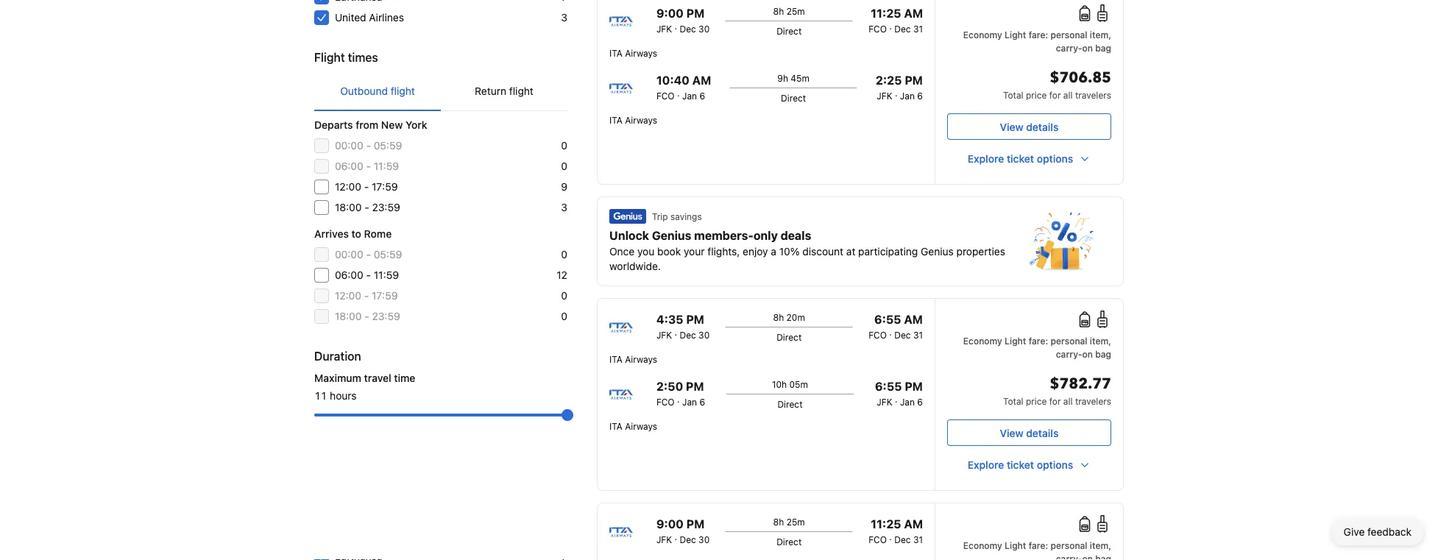Task type: vqa. For each thing, say whether or not it's contained in the screenshot.
23:10 inside Sat 30 Dec · 23:10 DFW · Dallas/Fort Worth Intl Apt
no



Task type: locate. For each thing, give the bounding box(es) containing it.
2 on from the top
[[1083, 349, 1093, 359]]

6:55 down participating
[[875, 313, 902, 327]]

explore ticket options button for $782.77
[[948, 452, 1112, 479]]

view details button down "$706.85 total price for all travelers"
[[948, 113, 1112, 140]]

unlock
[[610, 229, 649, 243]]

outbound flight
[[340, 85, 415, 97]]

6 inside 10:40 am fco . jan 6
[[700, 91, 705, 101]]

2 options from the top
[[1037, 459, 1074, 471]]

1 vertical spatial details
[[1027, 427, 1059, 439]]

explore ticket options button
[[948, 146, 1112, 172], [948, 452, 1112, 479]]

jan inside the 2:25 pm jfk . jan 6
[[900, 91, 915, 101]]

1 ita airways from the top
[[610, 48, 657, 58]]

item, for $706.85
[[1090, 29, 1112, 40]]

1 vertical spatial 8h
[[773, 312, 784, 322]]

all for $782.77
[[1064, 396, 1073, 406]]

1 11:59 from the top
[[374, 160, 399, 172]]

1 carry- from the top
[[1056, 43, 1083, 53]]

price
[[1026, 90, 1047, 100], [1026, 396, 1047, 406]]

explore ticket options
[[968, 153, 1074, 165], [968, 459, 1074, 471]]

all inside $782.77 total price for all travelers
[[1064, 396, 1073, 406]]

view details
[[1000, 121, 1059, 133], [1000, 427, 1059, 439]]

1 12:00 from the top
[[335, 181, 361, 193]]

9h 45m
[[778, 73, 810, 83]]

on for $782.77
[[1083, 349, 1093, 359]]

11:59 for rome
[[374, 269, 399, 281]]

1 06:00 - 11:59 from the top
[[335, 160, 399, 172]]

06:00 - 11:59 for to
[[335, 269, 399, 281]]

6:55 inside 6:55 am fco . dec 31
[[875, 313, 902, 327]]

0 vertical spatial explore ticket options
[[968, 153, 1074, 165]]

3 item, from the top
[[1090, 540, 1112, 551]]

17:59 down rome
[[372, 290, 398, 302]]

2 personal from the top
[[1051, 336, 1088, 346]]

0 vertical spatial light
[[1005, 29, 1027, 40]]

details down $782.77 total price for all travelers at the bottom
[[1027, 427, 1059, 439]]

06:00 down arrives to rome
[[335, 269, 364, 281]]

17:59 for rome
[[372, 290, 398, 302]]

11
[[314, 390, 327, 402]]

1 18:00 - 23:59 from the top
[[335, 201, 400, 214]]

6
[[700, 91, 705, 101], [918, 91, 923, 101], [700, 397, 705, 407], [918, 397, 923, 407]]

11:59
[[374, 160, 399, 172], [374, 269, 399, 281]]

for inside $782.77 total price for all travelers
[[1050, 396, 1061, 406]]

1 vertical spatial explore
[[968, 459, 1004, 471]]

12:00 up arrives to rome
[[335, 181, 361, 193]]

25m
[[787, 6, 805, 16], [787, 517, 805, 527]]

1 vertical spatial view details button
[[948, 420, 1112, 446]]

ticket for $782.77
[[1007, 459, 1034, 471]]

2 9:00 pm jfk . dec 30 from the top
[[657, 517, 710, 545]]

6:55 am fco . dec 31
[[869, 313, 923, 340]]

2 05:59 from the top
[[374, 248, 402, 261]]

ita airways
[[610, 48, 657, 58], [610, 115, 657, 125], [610, 354, 657, 364], [610, 421, 657, 431]]

airways down the 10:40
[[625, 115, 657, 125]]

0 vertical spatial 18:00 - 23:59
[[335, 201, 400, 214]]

1 vertical spatial all
[[1064, 396, 1073, 406]]

details
[[1027, 121, 1059, 133], [1027, 427, 1059, 439]]

ita airways up the 10:40
[[610, 48, 657, 58]]

2 ita airways from the top
[[610, 115, 657, 125]]

view
[[1000, 121, 1024, 133], [1000, 427, 1024, 439]]

item,
[[1090, 29, 1112, 40], [1090, 336, 1112, 346], [1090, 540, 1112, 551]]

0 vertical spatial 8h 25m
[[773, 6, 805, 16]]

0 vertical spatial on
[[1083, 43, 1093, 53]]

3 economy from the top
[[964, 540, 1003, 551]]

1 vertical spatial carry-
[[1056, 349, 1083, 359]]

airways up 2:50
[[625, 354, 657, 364]]

hours
[[330, 390, 357, 402]]

new
[[381, 119, 403, 131]]

jan
[[682, 91, 697, 101], [900, 91, 915, 101], [682, 397, 697, 407], [900, 397, 915, 407]]

travelers for $782.77
[[1076, 396, 1112, 406]]

1 vertical spatial 9:00 pm jfk . dec 30
[[657, 517, 710, 545]]

1 horizontal spatial genius
[[921, 246, 954, 258]]

$706.85
[[1050, 68, 1112, 88]]

2 06:00 from the top
[[335, 269, 364, 281]]

1 travelers from the top
[[1076, 90, 1112, 100]]

fare:
[[1029, 29, 1049, 40], [1029, 336, 1049, 346], [1029, 540, 1049, 551]]

1 vertical spatial genius
[[921, 246, 954, 258]]

rome
[[364, 228, 392, 240]]

05:59 for new
[[374, 140, 402, 152]]

2 price from the top
[[1026, 396, 1047, 406]]

travelers down $706.85
[[1076, 90, 1112, 100]]

1 item, from the top
[[1090, 29, 1112, 40]]

18:00 up duration
[[335, 310, 362, 322]]

jfk inside 4:35 pm jfk . dec 30
[[657, 330, 672, 340]]

direct
[[777, 26, 802, 36], [781, 93, 806, 103], [777, 332, 802, 342], [778, 399, 803, 409], [777, 537, 802, 547]]

fco inside 2:50 pm fco . jan 6
[[657, 397, 675, 407]]

am
[[904, 6, 923, 20], [693, 73, 711, 87], [904, 313, 923, 327], [904, 517, 923, 531]]

2 3 from the top
[[561, 201, 568, 214]]

you
[[638, 246, 655, 258]]

9:00 pm jfk . dec 30
[[657, 6, 710, 34], [657, 517, 710, 545]]

flight for outbound flight
[[391, 85, 415, 97]]

05:59 for rome
[[374, 248, 402, 261]]

06:00 - 11:59 for from
[[335, 160, 399, 172]]

1 vertical spatial 06:00
[[335, 269, 364, 281]]

1 06:00 from the top
[[335, 160, 364, 172]]

1 vertical spatial personal
[[1051, 336, 1088, 346]]

0 vertical spatial 18:00
[[335, 201, 362, 214]]

0 vertical spatial 8h
[[773, 6, 784, 16]]

1 vertical spatial 11:25 am fco . dec 31
[[869, 517, 923, 545]]

1 11:25 from the top
[[871, 6, 902, 20]]

1 vertical spatial item,
[[1090, 336, 1112, 346]]

flight right "return"
[[509, 85, 534, 97]]

light for $706.85
[[1005, 29, 1027, 40]]

0 vertical spatial options
[[1037, 153, 1074, 165]]

flight inside button
[[391, 85, 415, 97]]

$782.77 total price for all travelers
[[1004, 374, 1112, 406]]

1 vertical spatial 00:00
[[335, 248, 363, 261]]

10h
[[772, 379, 787, 389]]

6:55 inside the 6:55 pm jfk . jan 6
[[875, 380, 902, 394]]

york
[[406, 119, 427, 131]]

flights,
[[708, 246, 740, 258]]

1 vertical spatial view
[[1000, 427, 1024, 439]]

1 total from the top
[[1004, 90, 1024, 100]]

11:25
[[871, 6, 902, 20], [871, 517, 902, 531]]

0 vertical spatial explore ticket options button
[[948, 146, 1112, 172]]

1 light from the top
[[1005, 29, 1027, 40]]

1 vertical spatial fare:
[[1029, 336, 1049, 346]]

30
[[699, 24, 710, 34], [699, 330, 710, 340], [699, 535, 710, 545]]

bag for $782.77
[[1096, 349, 1112, 359]]

00:00 - 05:59
[[335, 140, 402, 152], [335, 248, 402, 261]]

11:59 down new
[[374, 160, 399, 172]]

travelers inside $782.77 total price for all travelers
[[1076, 396, 1112, 406]]

30 inside 4:35 pm jfk . dec 30
[[699, 330, 710, 340]]

2 vertical spatial 30
[[699, 535, 710, 545]]

0 vertical spatial 6:55
[[875, 313, 902, 327]]

12:00 for departs
[[335, 181, 361, 193]]

all down '$782.77'
[[1064, 396, 1073, 406]]

2 11:59 from the top
[[374, 269, 399, 281]]

ita
[[610, 48, 623, 58], [610, 115, 623, 125], [610, 354, 623, 364], [610, 421, 623, 431]]

bag for $706.85
[[1096, 43, 1112, 53]]

6:55 for 6:55 am
[[875, 313, 902, 327]]

1 vertical spatial 06:00 - 11:59
[[335, 269, 399, 281]]

view details button for $706.85
[[948, 113, 1112, 140]]

view for $782.77
[[1000, 427, 1024, 439]]

pm
[[687, 6, 705, 20], [905, 73, 923, 87], [686, 313, 705, 327], [686, 380, 704, 394], [905, 380, 923, 394], [687, 517, 705, 531]]

1 vertical spatial bag
[[1096, 349, 1112, 359]]

arrives
[[314, 228, 349, 240]]

1 vertical spatial ticket
[[1007, 459, 1034, 471]]

1 vertical spatial price
[[1026, 396, 1047, 406]]

0 vertical spatial view details button
[[948, 113, 1112, 140]]

1 12:00 - 17:59 from the top
[[335, 181, 398, 193]]

view details button
[[948, 113, 1112, 140], [948, 420, 1112, 446]]

1 vertical spatial 6:55
[[875, 380, 902, 394]]

price inside $782.77 total price for all travelers
[[1026, 396, 1047, 406]]

18:00 - 23:59
[[335, 201, 400, 214], [335, 310, 400, 322]]

1 vertical spatial 18:00 - 23:59
[[335, 310, 400, 322]]

1 vertical spatial 23:59
[[372, 310, 400, 322]]

0 vertical spatial fare:
[[1029, 29, 1049, 40]]

economy for $782.77
[[964, 336, 1003, 346]]

05:59 down rome
[[374, 248, 402, 261]]

all
[[1064, 90, 1073, 100], [1064, 396, 1073, 406]]

jan for 2:25
[[900, 91, 915, 101]]

0 vertical spatial genius
[[652, 229, 692, 243]]

for down '$782.77'
[[1050, 396, 1061, 406]]

2 30 from the top
[[699, 330, 710, 340]]

6:55 for 6:55 pm
[[875, 380, 902, 394]]

economy
[[964, 29, 1003, 40], [964, 336, 1003, 346], [964, 540, 1003, 551]]

1 view details from the top
[[1000, 121, 1059, 133]]

0 horizontal spatial genius
[[652, 229, 692, 243]]

view details button down $782.77 total price for all travelers at the bottom
[[948, 420, 1112, 446]]

06:00 for departs
[[335, 160, 364, 172]]

1 view from the top
[[1000, 121, 1024, 133]]

1 all from the top
[[1064, 90, 1073, 100]]

once
[[610, 246, 635, 258]]

fco inside 6:55 am fco . dec 31
[[869, 330, 887, 340]]

at
[[847, 246, 856, 258]]

-
[[366, 140, 371, 152], [366, 160, 371, 172], [364, 181, 369, 193], [365, 201, 369, 214], [366, 248, 371, 261], [366, 269, 371, 281], [364, 290, 369, 302], [365, 310, 369, 322]]

flight
[[391, 85, 415, 97], [509, 85, 534, 97]]

1 vertical spatial 12:00
[[335, 290, 361, 302]]

1 vertical spatial 11:25
[[871, 517, 902, 531]]

tab list
[[314, 72, 568, 112]]

0 vertical spatial item,
[[1090, 29, 1112, 40]]

outbound
[[340, 85, 388, 97]]

1 personal from the top
[[1051, 29, 1088, 40]]

8h 25m
[[773, 6, 805, 16], [773, 517, 805, 527]]

2 item, from the top
[[1090, 336, 1112, 346]]

all inside "$706.85 total price for all travelers"
[[1064, 90, 1073, 100]]

2 00:00 - 05:59 from the top
[[335, 248, 402, 261]]

0 vertical spatial 3
[[561, 11, 568, 24]]

jan for 6:55
[[900, 397, 915, 407]]

2 8h from the top
[[773, 312, 784, 322]]

1 flight from the left
[[391, 85, 415, 97]]

economy light fare: personal item, carry-on bag
[[964, 29, 1112, 53], [964, 336, 1112, 359], [964, 540, 1112, 560]]

1 11:25 am fco . dec 31 from the top
[[869, 6, 923, 34]]

1 for from the top
[[1050, 90, 1061, 100]]

1 05:59 from the top
[[374, 140, 402, 152]]

1 vertical spatial 11:59
[[374, 269, 399, 281]]

00:00
[[335, 140, 363, 152], [335, 248, 363, 261]]

genius
[[652, 229, 692, 243], [921, 246, 954, 258]]

1 explore ticket options from the top
[[968, 153, 1074, 165]]

ita airways down the 10:40
[[610, 115, 657, 125]]

1 vertical spatial 05:59
[[374, 248, 402, 261]]

06:00 down departs on the top left of page
[[335, 160, 364, 172]]

1 vertical spatial 9:00
[[657, 517, 684, 531]]

1 vertical spatial 3
[[561, 201, 568, 214]]

1 fare: from the top
[[1029, 29, 1049, 40]]

1 on from the top
[[1083, 43, 1093, 53]]

for for $782.77
[[1050, 396, 1061, 406]]

2 18:00 - 23:59 from the top
[[335, 310, 400, 322]]

2 vertical spatial 31
[[914, 535, 923, 545]]

explore for $782.77
[[968, 459, 1004, 471]]

2 economy light fare: personal item, carry-on bag from the top
[[964, 336, 1112, 359]]

06:00 - 11:59 down to
[[335, 269, 399, 281]]

0 vertical spatial 30
[[699, 24, 710, 34]]

give
[[1344, 526, 1365, 538]]

2 total from the top
[[1004, 396, 1024, 406]]

total inside $782.77 total price for all travelers
[[1004, 396, 1024, 406]]

tab list containing outbound flight
[[314, 72, 568, 112]]

details down "$706.85 total price for all travelers"
[[1027, 121, 1059, 133]]

for inside "$706.85 total price for all travelers"
[[1050, 90, 1061, 100]]

3 carry- from the top
[[1056, 554, 1083, 560]]

fare: for $782.77
[[1029, 336, 1049, 346]]

12:00 up duration
[[335, 290, 361, 302]]

0 vertical spatial 31
[[914, 24, 923, 34]]

view down $782.77 total price for all travelers at the bottom
[[1000, 427, 1024, 439]]

1 vertical spatial total
[[1004, 396, 1024, 406]]

0 vertical spatial 05:59
[[374, 140, 402, 152]]

00:00 down departs on the top left of page
[[335, 140, 363, 152]]

options for $706.85
[[1037, 153, 1074, 165]]

0 horizontal spatial flight
[[391, 85, 415, 97]]

17:59 for new
[[372, 181, 398, 193]]

give feedback
[[1344, 526, 1412, 538]]

1 details from the top
[[1027, 121, 1059, 133]]

dec inside 4:35 pm jfk . dec 30
[[680, 330, 696, 340]]

1 8h from the top
[[773, 6, 784, 16]]

3 economy light fare: personal item, carry-on bag from the top
[[964, 540, 1112, 560]]

2 vertical spatial carry-
[[1056, 554, 1083, 560]]

12:00 - 17:59
[[335, 181, 398, 193], [335, 290, 398, 302]]

1 vertical spatial options
[[1037, 459, 1074, 471]]

1 17:59 from the top
[[372, 181, 398, 193]]

genius left properties
[[921, 246, 954, 258]]

flight up new
[[391, 85, 415, 97]]

jfk
[[657, 24, 672, 34], [877, 91, 893, 101], [657, 330, 672, 340], [877, 397, 893, 407], [657, 535, 672, 545]]

23:59 up rome
[[372, 201, 400, 214]]

am inside 6:55 am fco . dec 31
[[904, 313, 923, 327]]

0 vertical spatial economy
[[964, 29, 1003, 40]]

price inside "$706.85 total price for all travelers"
[[1026, 90, 1047, 100]]

0 vertical spatial 11:25
[[871, 6, 902, 20]]

1 bag from the top
[[1096, 43, 1112, 53]]

2 travelers from the top
[[1076, 396, 1112, 406]]

view details down $782.77 total price for all travelers at the bottom
[[1000, 427, 1059, 439]]

ita airways down 2:50
[[610, 421, 657, 431]]

2 view from the top
[[1000, 427, 1024, 439]]

0 vertical spatial ticket
[[1007, 153, 1034, 165]]

0 vertical spatial travelers
[[1076, 90, 1112, 100]]

maximum
[[314, 372, 361, 384]]

2 for from the top
[[1050, 396, 1061, 406]]

5 0 from the top
[[561, 310, 568, 322]]

3 bag from the top
[[1096, 554, 1112, 560]]

genius up book
[[652, 229, 692, 243]]

1 vertical spatial light
[[1005, 336, 1027, 346]]

06:00
[[335, 160, 364, 172], [335, 269, 364, 281]]

flight inside button
[[509, 85, 534, 97]]

1 30 from the top
[[699, 24, 710, 34]]

view for $706.85
[[1000, 121, 1024, 133]]

trip savings
[[652, 211, 702, 222]]

6:55
[[875, 313, 902, 327], [875, 380, 902, 394]]

worldwide.
[[610, 260, 661, 272]]

0 vertical spatial 17:59
[[372, 181, 398, 193]]

jfk inside the 2:25 pm jfk . jan 6
[[877, 91, 893, 101]]

1 view details button from the top
[[948, 113, 1112, 140]]

4 airways from the top
[[625, 421, 657, 431]]

18:00 - 23:59 for to
[[335, 310, 400, 322]]

time
[[394, 372, 416, 384]]

05:59
[[374, 140, 402, 152], [374, 248, 402, 261]]

ita airways up 2:50
[[610, 354, 657, 364]]

1 31 from the top
[[914, 24, 923, 34]]

ticket
[[1007, 153, 1034, 165], [1007, 459, 1034, 471]]

11:25 am fco . dec 31
[[869, 6, 923, 34], [869, 517, 923, 545]]

3
[[561, 11, 568, 24], [561, 201, 568, 214]]

3 ita from the top
[[610, 354, 623, 364]]

personal
[[1051, 29, 1088, 40], [1051, 336, 1088, 346], [1051, 540, 1088, 551]]

31 for $706.85
[[914, 24, 923, 34]]

options
[[1037, 153, 1074, 165], [1037, 459, 1074, 471]]

17:59 up rome
[[372, 181, 398, 193]]

genius image
[[610, 209, 646, 224], [610, 209, 646, 224], [1029, 212, 1094, 271]]

06:00 - 11:59
[[335, 160, 399, 172], [335, 269, 399, 281]]

2 vertical spatial bag
[[1096, 554, 1112, 560]]

trip
[[652, 211, 668, 222]]

0 vertical spatial 23:59
[[372, 201, 400, 214]]

2 vertical spatial personal
[[1051, 540, 1088, 551]]

return
[[475, 85, 507, 97]]

0 vertical spatial personal
[[1051, 29, 1088, 40]]

fare: for $706.85
[[1029, 29, 1049, 40]]

airlines
[[369, 11, 404, 24]]

2 12:00 - 17:59 from the top
[[335, 290, 398, 302]]

2 vertical spatial economy light fare: personal item, carry-on bag
[[964, 540, 1112, 560]]

2 carry- from the top
[[1056, 349, 1083, 359]]

1 economy from the top
[[964, 29, 1003, 40]]

on for $706.85
[[1083, 43, 1093, 53]]

0 vertical spatial price
[[1026, 90, 1047, 100]]

to
[[352, 228, 361, 240]]

18:00 - 23:59 up rome
[[335, 201, 400, 214]]

17:59
[[372, 181, 398, 193], [372, 290, 398, 302]]

1 vertical spatial 17:59
[[372, 290, 398, 302]]

airways down 2:50
[[625, 421, 657, 431]]

2 vertical spatial 8h
[[773, 517, 784, 527]]

1 vertical spatial on
[[1083, 349, 1093, 359]]

12:00 for arrives
[[335, 290, 361, 302]]

for down $706.85
[[1050, 90, 1061, 100]]

all down $706.85
[[1064, 90, 1073, 100]]

travelers down '$782.77'
[[1076, 396, 1112, 406]]

0 vertical spatial total
[[1004, 90, 1024, 100]]

jan inside 10:40 am fco . jan 6
[[682, 91, 697, 101]]

1 vertical spatial 18:00
[[335, 310, 362, 322]]

total inside "$706.85 total price for all travelers"
[[1004, 90, 1024, 100]]

00:00 - 05:59 down from
[[335, 140, 402, 152]]

8h
[[773, 6, 784, 16], [773, 312, 784, 322], [773, 517, 784, 527]]

0 vertical spatial bag
[[1096, 43, 1112, 53]]

0 vertical spatial 9:00 pm jfk . dec 30
[[657, 6, 710, 34]]

0 vertical spatial view
[[1000, 121, 1024, 133]]

2 view details from the top
[[1000, 427, 1059, 439]]

airways up the 10:40
[[625, 48, 657, 58]]

jan inside the 6:55 pm jfk . jan 6
[[900, 397, 915, 407]]

1 3 from the top
[[561, 11, 568, 24]]

am inside 10:40 am fco . jan 6
[[693, 73, 711, 87]]

6 inside 2:50 pm fco . jan 6
[[700, 397, 705, 407]]

economy light fare: personal item, carry-on bag for $706.85
[[964, 29, 1112, 53]]

1 vertical spatial travelers
[[1076, 396, 1112, 406]]

1 00:00 - 05:59 from the top
[[335, 140, 402, 152]]

1 vertical spatial explore ticket options button
[[948, 452, 1112, 479]]

05:59 down new
[[374, 140, 402, 152]]

0 vertical spatial 25m
[[787, 6, 805, 16]]

. inside 6:55 am fco . dec 31
[[890, 327, 892, 337]]

12:00 - 17:59 down to
[[335, 290, 398, 302]]

2 23:59 from the top
[[372, 310, 400, 322]]

3 on from the top
[[1083, 554, 1093, 560]]

jan inside 2:50 pm fco . jan 6
[[682, 397, 697, 407]]

personal for $706.85
[[1051, 29, 1088, 40]]

0
[[561, 140, 568, 152], [561, 160, 568, 172], [561, 248, 568, 261], [561, 290, 568, 302], [561, 310, 568, 322]]

0 vertical spatial 9:00
[[657, 6, 684, 20]]

2 view details button from the top
[[948, 420, 1112, 446]]

0 vertical spatial 12:00
[[335, 181, 361, 193]]

18:00 - 23:59 up duration
[[335, 310, 400, 322]]

0 vertical spatial 06:00
[[335, 160, 364, 172]]

0 vertical spatial 11:25 am fco . dec 31
[[869, 6, 923, 34]]

deals
[[781, 229, 812, 243]]

6 inside the 2:25 pm jfk . jan 6
[[918, 91, 923, 101]]

view down "$706.85 total price for all travelers"
[[1000, 121, 1024, 133]]

your
[[684, 246, 705, 258]]

1 23:59 from the top
[[372, 201, 400, 214]]

2 31 from the top
[[914, 330, 923, 340]]

travelers inside "$706.85 total price for all travelers"
[[1076, 90, 1112, 100]]

00:00 - 05:59 down rome
[[335, 248, 402, 261]]

2 vertical spatial fare:
[[1029, 540, 1049, 551]]

carry- for $706.85
[[1056, 43, 1083, 53]]

0 vertical spatial all
[[1064, 90, 1073, 100]]

2 explore from the top
[[968, 459, 1004, 471]]

1 vertical spatial explore ticket options
[[968, 459, 1074, 471]]

2 vertical spatial item,
[[1090, 540, 1112, 551]]

1 18:00 from the top
[[335, 201, 362, 214]]

2 all from the top
[[1064, 396, 1073, 406]]

2:25
[[876, 73, 902, 87]]

1 vertical spatial economy
[[964, 336, 1003, 346]]

1 horizontal spatial flight
[[509, 85, 534, 97]]

23:59 for new
[[372, 201, 400, 214]]

11:59 down rome
[[374, 269, 399, 281]]

8h for $782.77
[[773, 312, 784, 322]]

00:00 down arrives to rome
[[335, 248, 363, 261]]

2 ticket from the top
[[1007, 459, 1034, 471]]

dec inside 6:55 am fco . dec 31
[[895, 330, 911, 340]]

12:00 - 17:59 up to
[[335, 181, 398, 193]]

total
[[1004, 90, 1024, 100], [1004, 396, 1024, 406]]

0 vertical spatial carry-
[[1056, 43, 1083, 53]]

0 vertical spatial 12:00 - 17:59
[[335, 181, 398, 193]]

1 vertical spatial view details
[[1000, 427, 1059, 439]]

1 00:00 from the top
[[335, 140, 363, 152]]

view details button for $782.77
[[948, 420, 1112, 446]]

23:59 for rome
[[372, 310, 400, 322]]

0 vertical spatial details
[[1027, 121, 1059, 133]]

0 vertical spatial view details
[[1000, 121, 1059, 133]]

00:00 for arrives
[[335, 248, 363, 261]]

times
[[348, 50, 378, 64]]

1 vertical spatial economy light fare: personal item, carry-on bag
[[964, 336, 1112, 359]]

31 inside 6:55 am fco . dec 31
[[914, 330, 923, 340]]

1 economy light fare: personal item, carry-on bag from the top
[[964, 29, 1112, 53]]

1 vertical spatial 31
[[914, 330, 923, 340]]

3 31 from the top
[[914, 535, 923, 545]]

0 vertical spatial economy light fare: personal item, carry-on bag
[[964, 29, 1112, 53]]

1 vertical spatial 12:00 - 17:59
[[335, 290, 398, 302]]

2 12:00 from the top
[[335, 290, 361, 302]]

23:59 up travel
[[372, 310, 400, 322]]

view details down "$706.85 total price for all travelers"
[[1000, 121, 1059, 133]]

0 vertical spatial explore
[[968, 153, 1004, 165]]

unlock genius members-only deals once you book your flights, enjoy a 10% discount at participating genius properties worldwide.
[[610, 229, 1006, 272]]

2 light from the top
[[1005, 336, 1027, 346]]

2 17:59 from the top
[[372, 290, 398, 302]]

2 explore ticket options from the top
[[968, 459, 1074, 471]]

0 vertical spatial 06:00 - 11:59
[[335, 160, 399, 172]]

06:00 - 11:59 down from
[[335, 160, 399, 172]]

0 vertical spatial 11:59
[[374, 160, 399, 172]]

carry-
[[1056, 43, 1083, 53], [1056, 349, 1083, 359], [1056, 554, 1083, 560]]

18:00 up arrives to rome
[[335, 201, 362, 214]]

0 vertical spatial for
[[1050, 90, 1061, 100]]

6 inside the 6:55 pm jfk . jan 6
[[918, 397, 923, 407]]

6:55 down 6:55 am fco . dec 31
[[875, 380, 902, 394]]

details for $706.85
[[1027, 121, 1059, 133]]



Task type: describe. For each thing, give the bounding box(es) containing it.
2 25m from the top
[[787, 517, 805, 527]]

2 ita from the top
[[610, 115, 623, 125]]

4 ita airways from the top
[[610, 421, 657, 431]]

fco inside 10:40 am fco . jan 6
[[657, 91, 675, 101]]

pm inside 2:50 pm fco . jan 6
[[686, 380, 704, 394]]

total for $706.85
[[1004, 90, 1024, 100]]

pm inside 4:35 pm jfk . dec 30
[[686, 313, 705, 327]]

1 ita from the top
[[610, 48, 623, 58]]

all for $706.85
[[1064, 90, 1073, 100]]

. inside 4:35 pm jfk . dec 30
[[675, 327, 677, 337]]

05m
[[790, 379, 808, 389]]

light for $782.77
[[1005, 336, 1027, 346]]

price for $782.77
[[1026, 396, 1047, 406]]

10h 05m
[[772, 379, 808, 389]]

explore ticket options for $782.77
[[968, 459, 1074, 471]]

2 11:25 am fco . dec 31 from the top
[[869, 517, 923, 545]]

$782.77
[[1050, 374, 1112, 394]]

economy for $706.85
[[964, 29, 1003, 40]]

pm inside the 6:55 pm jfk . jan 6
[[905, 380, 923, 394]]

discount
[[803, 246, 844, 258]]

explore ticket options button for $706.85
[[948, 146, 1112, 172]]

flight
[[314, 50, 345, 64]]

for for $706.85
[[1050, 90, 1061, 100]]

3 personal from the top
[[1051, 540, 1088, 551]]

explore ticket options for $706.85
[[968, 153, 1074, 165]]

participating
[[859, 246, 918, 258]]

18:00 for departs
[[335, 201, 362, 214]]

00:00 for departs
[[335, 140, 363, 152]]

arrives to rome
[[314, 228, 392, 240]]

maximum travel time 11 hours
[[314, 372, 416, 402]]

departs from new york
[[314, 119, 427, 131]]

10%
[[780, 246, 800, 258]]

travel
[[364, 372, 391, 384]]

departs
[[314, 119, 353, 131]]

20m
[[787, 312, 805, 322]]

3 8h from the top
[[773, 517, 784, 527]]

06:00 for arrives
[[335, 269, 364, 281]]

1 25m from the top
[[787, 6, 805, 16]]

only
[[754, 229, 778, 243]]

4 ita from the top
[[610, 421, 623, 431]]

3 ita airways from the top
[[610, 354, 657, 364]]

3 for united airlines
[[561, 11, 568, 24]]

8h 20m
[[773, 312, 805, 322]]

savings
[[671, 211, 702, 222]]

6:55 pm jfk . jan 6
[[875, 380, 923, 407]]

11:59 for new
[[374, 160, 399, 172]]

4:35 pm jfk . dec 30
[[657, 313, 710, 340]]

1 9:00 pm jfk . dec 30 from the top
[[657, 6, 710, 34]]

3 fare: from the top
[[1029, 540, 1049, 551]]

2:50
[[657, 380, 683, 394]]

12
[[557, 269, 568, 281]]

give feedback button
[[1332, 519, 1424, 546]]

2 0 from the top
[[561, 160, 568, 172]]

31 for $782.77
[[914, 330, 923, 340]]

2 airways from the top
[[625, 115, 657, 125]]

view details for $706.85
[[1000, 121, 1059, 133]]

united airlines
[[335, 11, 404, 24]]

9h
[[778, 73, 789, 83]]

economy light fare: personal item, carry-on bag for $782.77
[[964, 336, 1112, 359]]

3 airways from the top
[[625, 354, 657, 364]]

book
[[658, 246, 681, 258]]

feedback
[[1368, 526, 1412, 538]]

10:40
[[657, 73, 690, 87]]

2 8h 25m from the top
[[773, 517, 805, 527]]

price for $706.85
[[1026, 90, 1047, 100]]

view details for $782.77
[[1000, 427, 1059, 439]]

18:00 for arrives
[[335, 310, 362, 322]]

pm inside the 2:25 pm jfk . jan 6
[[905, 73, 923, 87]]

duration
[[314, 349, 361, 363]]

. inside the 2:25 pm jfk . jan 6
[[895, 88, 898, 98]]

2:25 pm jfk . jan 6
[[876, 73, 923, 101]]

carry- for $782.77
[[1056, 349, 1083, 359]]

12:00 - 17:59 for to
[[335, 290, 398, 302]]

. inside 2:50 pm fco . jan 6
[[677, 394, 680, 404]]

flight for return flight
[[509, 85, 534, 97]]

jfk inside the 6:55 pm jfk . jan 6
[[877, 397, 893, 407]]

ticket for $706.85
[[1007, 153, 1034, 165]]

1 8h 25m from the top
[[773, 6, 805, 16]]

10:40 am fco . jan 6
[[657, 73, 711, 101]]

00:00 - 05:59 for to
[[335, 248, 402, 261]]

jan for 2:50
[[682, 397, 697, 407]]

1 0 from the top
[[561, 140, 568, 152]]

2:50 pm fco . jan 6
[[657, 380, 705, 407]]

. inside 10:40 am fco . jan 6
[[677, 88, 680, 98]]

2 11:25 from the top
[[871, 517, 902, 531]]

9
[[561, 181, 568, 193]]

$706.85 total price for all travelers
[[1004, 68, 1112, 100]]

3 0 from the top
[[561, 248, 568, 261]]

8h for $706.85
[[773, 6, 784, 16]]

3 for 18:00 - 23:59
[[561, 201, 568, 214]]

enjoy
[[743, 246, 768, 258]]

. inside the 6:55 pm jfk . jan 6
[[895, 394, 898, 404]]

options for $782.77
[[1037, 459, 1074, 471]]

jan for 10:40
[[682, 91, 697, 101]]

total for $782.77
[[1004, 396, 1024, 406]]

4:35
[[657, 313, 684, 327]]

12:00 - 17:59 for from
[[335, 181, 398, 193]]

3 30 from the top
[[699, 535, 710, 545]]

return flight
[[475, 85, 534, 97]]

6 for 10:40 am
[[700, 91, 705, 101]]

flight times
[[314, 50, 378, 64]]

explore for $706.85
[[968, 153, 1004, 165]]

6 for 2:25 pm
[[918, 91, 923, 101]]

00:00 - 05:59 for from
[[335, 140, 402, 152]]

1 airways from the top
[[625, 48, 657, 58]]

4 0 from the top
[[561, 290, 568, 302]]

1 9:00 from the top
[[657, 6, 684, 20]]

2 9:00 from the top
[[657, 517, 684, 531]]

united
[[335, 11, 366, 24]]

a
[[771, 246, 777, 258]]

30 for $706.85
[[699, 24, 710, 34]]

30 for $782.77
[[699, 330, 710, 340]]

personal for $782.77
[[1051, 336, 1088, 346]]

return flight button
[[441, 72, 568, 110]]

45m
[[791, 73, 810, 83]]

travelers for $706.85
[[1076, 90, 1112, 100]]

properties
[[957, 246, 1006, 258]]

item, for $782.77
[[1090, 336, 1112, 346]]

outbound flight button
[[314, 72, 441, 110]]

18:00 - 23:59 for from
[[335, 201, 400, 214]]

details for $782.77
[[1027, 427, 1059, 439]]

3 light from the top
[[1005, 540, 1027, 551]]

6 for 2:50 pm
[[700, 397, 705, 407]]

6 for 6:55 pm
[[918, 397, 923, 407]]

from
[[356, 119, 379, 131]]

members-
[[694, 229, 754, 243]]



